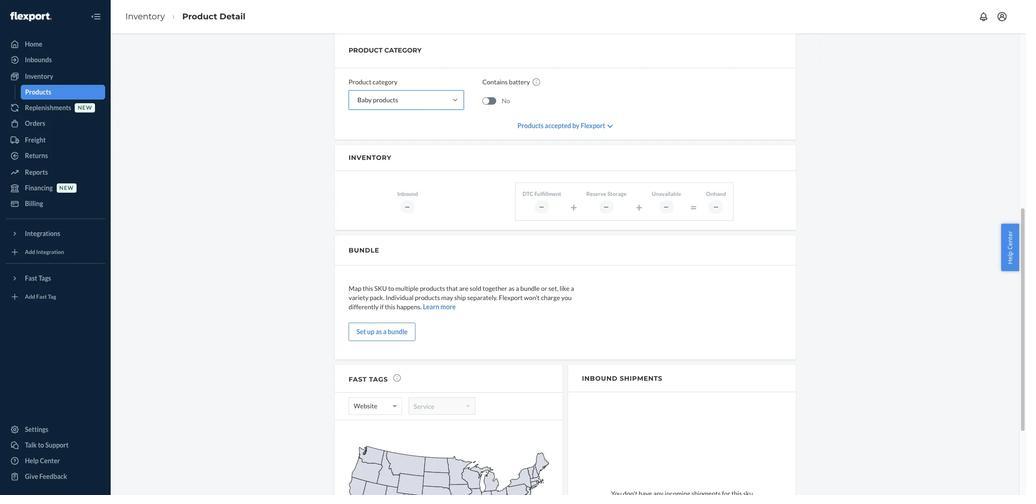 Task type: describe. For each thing, give the bounding box(es) containing it.
help center link
[[6, 454, 105, 469]]

reports
[[25, 168, 48, 176]]

learn more button
[[423, 302, 456, 312]]

help inside button
[[1007, 252, 1015, 265]]

separately.
[[467, 294, 498, 302]]

0 horizontal spatial inventory link
[[6, 69, 105, 84]]

add integration link
[[6, 245, 105, 260]]

billing link
[[6, 197, 105, 211]]

talk
[[25, 442, 37, 449]]

home link
[[6, 37, 105, 52]]

tags inside "dropdown button"
[[38, 275, 51, 282]]

set up as a bundle button
[[349, 323, 416, 341]]

fulfillment
[[535, 191, 562, 198]]

2 + from the left
[[636, 200, 643, 214]]

2 vertical spatial products
[[415, 294, 440, 302]]

add fast tag link
[[6, 290, 105, 305]]

like
[[560, 284, 570, 292]]

storage
[[608, 191, 627, 198]]

add for add fast tag
[[25, 294, 35, 301]]

― for onhand
[[714, 204, 720, 211]]

settings
[[25, 426, 48, 434]]

inventory link inside the breadcrumbs navigation
[[126, 11, 165, 22]]

fast inside "dropdown button"
[[25, 275, 37, 282]]

1 + from the left
[[571, 200, 577, 214]]

1 vertical spatial this
[[385, 303, 396, 311]]

chevron down image
[[608, 123, 614, 130]]

product category
[[349, 46, 422, 54]]

add for add integration
[[25, 249, 35, 256]]

help center inside help center link
[[25, 457, 60, 465]]

1 vertical spatial fast
[[36, 294, 47, 301]]

learn more
[[423, 303, 456, 311]]

accepted
[[545, 122, 572, 130]]

products for products accepted by flexport
[[518, 122, 544, 130]]

pack.
[[370, 294, 385, 302]]

individual
[[386, 294, 414, 302]]

by
[[573, 122, 580, 130]]

― for inbound
[[405, 204, 411, 211]]

product for product category
[[349, 78, 372, 86]]

learn
[[423, 303, 440, 311]]

help center inside help center button
[[1007, 231, 1015, 265]]

bundle inside map this sku to multiple products that are sold together as a bundle or set, like a variety pack. individual products may ship separately. flexport won't charge you differently if this happens.
[[521, 284, 540, 292]]

flexport logo image
[[10, 12, 52, 21]]

close navigation image
[[90, 11, 102, 22]]

open account menu image
[[997, 11, 1008, 22]]

set,
[[549, 284, 559, 292]]

breadcrumbs navigation
[[118, 3, 253, 30]]

sold
[[470, 284, 482, 292]]

bundle inside set up as a bundle button
[[388, 328, 408, 336]]

financing
[[25, 184, 53, 192]]

replenishments
[[25, 104, 71, 112]]

1 horizontal spatial tags
[[369, 376, 388, 384]]

category
[[385, 46, 422, 54]]

feedback
[[39, 473, 67, 481]]

together
[[483, 284, 508, 292]]

website option
[[354, 399, 378, 414]]

onhand
[[707, 191, 727, 198]]

multiple
[[396, 284, 419, 292]]

or
[[541, 284, 548, 292]]

up
[[367, 328, 375, 336]]

variety
[[349, 294, 369, 302]]

product detail
[[182, 11, 246, 22]]

baby
[[358, 96, 372, 104]]

give feedback
[[25, 473, 67, 481]]

tag
[[48, 294, 56, 301]]

set up as a bundle
[[357, 328, 408, 336]]

differently
[[349, 303, 379, 311]]

inventory inside the breadcrumbs navigation
[[126, 11, 165, 22]]

ship
[[455, 294, 466, 302]]

1 vertical spatial products
[[420, 284, 445, 292]]

orders link
[[6, 116, 105, 131]]

open notifications image
[[979, 11, 990, 22]]

― for reserve storage
[[604, 204, 610, 211]]

― for unavailable
[[664, 204, 670, 211]]

talk to support
[[25, 442, 69, 449]]

if
[[380, 303, 384, 311]]

product detail link
[[182, 11, 246, 22]]

orders
[[25, 120, 45, 127]]

billing
[[25, 200, 43, 208]]

integrations button
[[6, 227, 105, 241]]

flexport inside map this sku to multiple products that are sold together as a bundle or set, like a variety pack. individual products may ship separately. flexport won't charge you differently if this happens.
[[499, 294, 523, 302]]

sku
[[375, 284, 387, 292]]

baby products
[[358, 96, 398, 104]]

bundle
[[349, 246, 380, 255]]

inbound for inbound
[[398, 191, 418, 198]]



Task type: locate. For each thing, give the bounding box(es) containing it.
map
[[349, 284, 362, 292]]

freight link
[[6, 133, 105, 148]]

inbounds link
[[6, 53, 105, 67]]

reserve
[[587, 191, 607, 198]]

0 horizontal spatial a
[[383, 328, 387, 336]]

service
[[414, 403, 435, 410]]

new down products link
[[78, 104, 92, 111]]

1 add from the top
[[25, 249, 35, 256]]

1 horizontal spatial new
[[78, 104, 92, 111]]

as
[[509, 284, 515, 292], [376, 328, 382, 336]]

fast tags button
[[6, 271, 105, 286]]

to right talk
[[38, 442, 44, 449]]

won't
[[524, 294, 540, 302]]

may
[[442, 294, 453, 302]]

as inside set up as a bundle button
[[376, 328, 382, 336]]

1 vertical spatial inventory
[[25, 72, 53, 80]]

map this sku to multiple products that are sold together as a bundle or set, like a variety pack. individual products may ship separately. flexport won't charge you differently if this happens.
[[349, 284, 574, 311]]

0 vertical spatial inventory
[[126, 11, 165, 22]]

tags up website
[[369, 376, 388, 384]]

0 vertical spatial center
[[1007, 231, 1015, 250]]

0 horizontal spatial inbound
[[398, 191, 418, 198]]

1 horizontal spatial fast tags
[[349, 376, 388, 384]]

returns link
[[6, 149, 105, 163]]

talk to support button
[[6, 438, 105, 453]]

contains
[[483, 78, 508, 86]]

center inside button
[[1007, 231, 1015, 250]]

detail
[[220, 11, 246, 22]]

tags
[[38, 275, 51, 282], [369, 376, 388, 384]]

freight
[[25, 136, 46, 144]]

0 vertical spatial bundle
[[521, 284, 540, 292]]

1 horizontal spatial help center
[[1007, 231, 1015, 265]]

this right if
[[385, 303, 396, 311]]

unavailable
[[652, 191, 682, 198]]

bundle up won't
[[521, 284, 540, 292]]

0 horizontal spatial help center
[[25, 457, 60, 465]]

product for product detail
[[182, 11, 217, 22]]

1 vertical spatial help center
[[25, 457, 60, 465]]

more
[[441, 303, 456, 311]]

settings link
[[6, 423, 105, 437]]

1 vertical spatial bundle
[[388, 328, 408, 336]]

0 horizontal spatial as
[[376, 328, 382, 336]]

to inside button
[[38, 442, 44, 449]]

0 horizontal spatial flexport
[[499, 294, 523, 302]]

0 horizontal spatial fast tags
[[25, 275, 51, 282]]

1 horizontal spatial +
[[636, 200, 643, 214]]

flexport down "together"
[[499, 294, 523, 302]]

products for products
[[25, 88, 51, 96]]

―
[[405, 204, 411, 211], [539, 204, 545, 211], [604, 204, 610, 211], [664, 204, 670, 211], [714, 204, 720, 211]]

products down category
[[373, 96, 398, 104]]

0 vertical spatial fast
[[25, 275, 37, 282]]

fast tags up website
[[349, 376, 388, 384]]

0 horizontal spatial to
[[38, 442, 44, 449]]

0 horizontal spatial +
[[571, 200, 577, 214]]

― for dtc fulfillment
[[539, 204, 545, 211]]

shipments
[[620, 374, 663, 383]]

fast up add fast tag
[[25, 275, 37, 282]]

product inside the breadcrumbs navigation
[[182, 11, 217, 22]]

fast left tag
[[36, 294, 47, 301]]

fast tags inside "dropdown button"
[[25, 275, 51, 282]]

0 vertical spatial this
[[363, 284, 373, 292]]

that
[[447, 284, 458, 292]]

0 horizontal spatial help
[[25, 457, 39, 465]]

give feedback button
[[6, 470, 105, 485]]

1 horizontal spatial as
[[509, 284, 515, 292]]

inbound
[[398, 191, 418, 198], [582, 374, 618, 383]]

1 vertical spatial new
[[59, 185, 74, 192]]

0 vertical spatial as
[[509, 284, 515, 292]]

1 horizontal spatial products
[[518, 122, 544, 130]]

0 horizontal spatial bundle
[[388, 328, 408, 336]]

0 vertical spatial flexport
[[581, 122, 606, 130]]

0 horizontal spatial new
[[59, 185, 74, 192]]

website
[[354, 402, 378, 410]]

tags up add fast tag
[[38, 275, 51, 282]]

2 vertical spatial fast
[[349, 376, 367, 384]]

0 vertical spatial products
[[373, 96, 398, 104]]

category
[[373, 78, 398, 86]]

0 horizontal spatial inventory
[[25, 72, 53, 80]]

dtc fulfillment
[[523, 191, 562, 198]]

0 vertical spatial help center
[[1007, 231, 1015, 265]]

1 vertical spatial flexport
[[499, 294, 523, 302]]

battery
[[509, 78, 530, 86]]

1 vertical spatial inbound
[[582, 374, 618, 383]]

products up may
[[420, 284, 445, 292]]

reserve storage
[[587, 191, 627, 198]]

1 horizontal spatial inbound
[[582, 374, 618, 383]]

1 vertical spatial inventory link
[[6, 69, 105, 84]]

0 horizontal spatial this
[[363, 284, 373, 292]]

add inside add fast tag link
[[25, 294, 35, 301]]

4 ― from the left
[[664, 204, 670, 211]]

contains battery
[[483, 78, 530, 86]]

set
[[357, 328, 366, 336]]

as right up
[[376, 328, 382, 336]]

charge
[[541, 294, 560, 302]]

bundle right up
[[388, 328, 408, 336]]

product left detail on the top of the page
[[182, 11, 217, 22]]

center
[[1007, 231, 1015, 250], [40, 457, 60, 465]]

to inside map this sku to multiple products that are sold together as a bundle or set, like a variety pack. individual products may ship separately. flexport won't charge you differently if this happens.
[[388, 284, 394, 292]]

happens.
[[397, 303, 422, 311]]

products up 'learn' at left
[[415, 294, 440, 302]]

2 horizontal spatial a
[[571, 284, 574, 292]]

new for financing
[[59, 185, 74, 192]]

1 horizontal spatial inventory
[[126, 11, 165, 22]]

1 vertical spatial as
[[376, 328, 382, 336]]

as inside map this sku to multiple products that are sold together as a bundle or set, like a variety pack. individual products may ship separately. flexport won't charge you differently if this happens.
[[509, 284, 515, 292]]

1 vertical spatial product
[[349, 78, 372, 86]]

bundle
[[521, 284, 540, 292], [388, 328, 408, 336]]

flexport
[[581, 122, 606, 130], [499, 294, 523, 302]]

add fast tag
[[25, 294, 56, 301]]

1 horizontal spatial a
[[516, 284, 519, 292]]

2 vertical spatial inventory
[[349, 154, 392, 162]]

add left tag
[[25, 294, 35, 301]]

flexport right by
[[581, 122, 606, 130]]

inventory
[[126, 11, 165, 22], [25, 72, 53, 80], [349, 154, 392, 162]]

add left integration
[[25, 249, 35, 256]]

3 ― from the left
[[604, 204, 610, 211]]

a right "together"
[[516, 284, 519, 292]]

to right sku
[[388, 284, 394, 292]]

1 horizontal spatial bundle
[[521, 284, 540, 292]]

a right up
[[383, 328, 387, 336]]

1 vertical spatial center
[[40, 457, 60, 465]]

new for replenishments
[[78, 104, 92, 111]]

1 ― from the left
[[405, 204, 411, 211]]

products link
[[21, 85, 105, 100]]

no
[[502, 97, 511, 105]]

fast tags up add fast tag
[[25, 275, 51, 282]]

as right "together"
[[509, 284, 515, 292]]

0 horizontal spatial product
[[182, 11, 217, 22]]

new
[[78, 104, 92, 111], [59, 185, 74, 192]]

this left sku
[[363, 284, 373, 292]]

a
[[516, 284, 519, 292], [571, 284, 574, 292], [383, 328, 387, 336]]

this
[[363, 284, 373, 292], [385, 303, 396, 311]]

you
[[562, 294, 572, 302]]

add integration
[[25, 249, 64, 256]]

products accepted by flexport
[[518, 122, 606, 130]]

products
[[25, 88, 51, 96], [518, 122, 544, 130]]

0 vertical spatial product
[[182, 11, 217, 22]]

0 vertical spatial products
[[25, 88, 51, 96]]

1 horizontal spatial help
[[1007, 252, 1015, 265]]

2 add from the top
[[25, 294, 35, 301]]

inbounds
[[25, 56, 52, 64]]

integrations
[[25, 230, 60, 238]]

home
[[25, 40, 42, 48]]

1 horizontal spatial center
[[1007, 231, 1015, 250]]

+
[[571, 200, 577, 214], [636, 200, 643, 214]]

dtc
[[523, 191, 534, 198]]

0 vertical spatial to
[[388, 284, 394, 292]]

0 vertical spatial fast tags
[[25, 275, 51, 282]]

inbound for inbound shipments
[[582, 374, 618, 383]]

1 vertical spatial products
[[518, 122, 544, 130]]

0 vertical spatial new
[[78, 104, 92, 111]]

1 horizontal spatial inventory link
[[126, 11, 165, 22]]

are
[[459, 284, 469, 292]]

0 vertical spatial add
[[25, 249, 35, 256]]

a right like
[[571, 284, 574, 292]]

product
[[349, 46, 383, 54]]

1 vertical spatial to
[[38, 442, 44, 449]]

reports link
[[6, 165, 105, 180]]

2 ― from the left
[[539, 204, 545, 211]]

add inside add integration link
[[25, 249, 35, 256]]

=
[[691, 200, 697, 214]]

help
[[1007, 252, 1015, 265], [25, 457, 39, 465]]

0 vertical spatial inbound
[[398, 191, 418, 198]]

1 horizontal spatial this
[[385, 303, 396, 311]]

inventory link
[[126, 11, 165, 22], [6, 69, 105, 84]]

product category
[[349, 78, 398, 86]]

product
[[182, 11, 217, 22], [349, 78, 372, 86]]

products left accepted
[[518, 122, 544, 130]]

1 vertical spatial tags
[[369, 376, 388, 384]]

a inside button
[[383, 328, 387, 336]]

product up baby
[[349, 78, 372, 86]]

products up replenishments
[[25, 88, 51, 96]]

inbound shipments
[[582, 374, 663, 383]]

0 horizontal spatial center
[[40, 457, 60, 465]]

to
[[388, 284, 394, 292], [38, 442, 44, 449]]

products
[[373, 96, 398, 104], [420, 284, 445, 292], [415, 294, 440, 302]]

1 horizontal spatial product
[[349, 78, 372, 86]]

0 horizontal spatial products
[[25, 88, 51, 96]]

returns
[[25, 152, 48, 160]]

give
[[25, 473, 38, 481]]

0 vertical spatial help
[[1007, 252, 1015, 265]]

integration
[[36, 249, 64, 256]]

1 vertical spatial help
[[25, 457, 39, 465]]

1 horizontal spatial flexport
[[581, 122, 606, 130]]

0 vertical spatial tags
[[38, 275, 51, 282]]

1 vertical spatial add
[[25, 294, 35, 301]]

0 horizontal spatial tags
[[38, 275, 51, 282]]

new down reports link at the left of the page
[[59, 185, 74, 192]]

1 vertical spatial fast tags
[[349, 376, 388, 384]]

5 ― from the left
[[714, 204, 720, 211]]

fast up website
[[349, 376, 367, 384]]

0 vertical spatial inventory link
[[126, 11, 165, 22]]

support
[[45, 442, 69, 449]]

2 horizontal spatial inventory
[[349, 154, 392, 162]]

1 horizontal spatial to
[[388, 284, 394, 292]]

help center button
[[1002, 224, 1020, 271]]



Task type: vqa. For each thing, say whether or not it's contained in the screenshot.
the from
no



